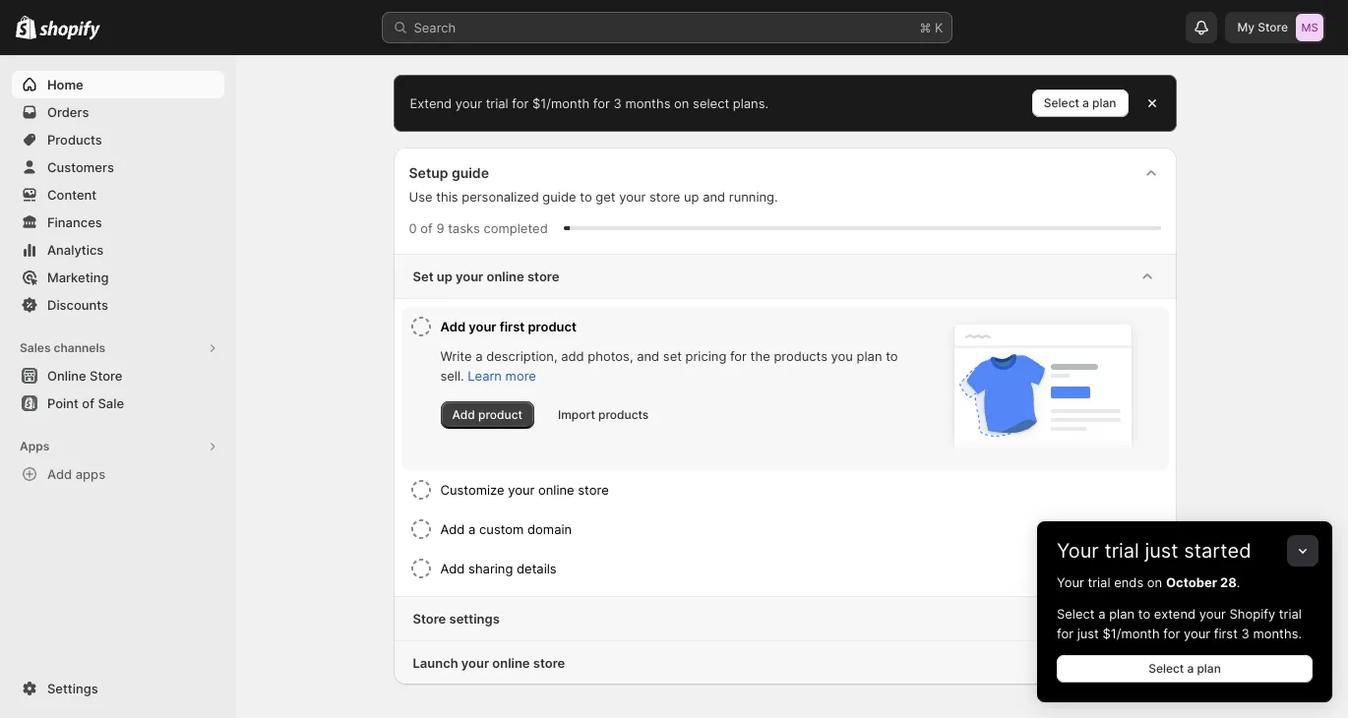 Task type: describe. For each thing, give the bounding box(es) containing it.
custom
[[479, 522, 524, 537]]

store inside dropdown button
[[413, 611, 446, 627]]

your right get
[[619, 189, 646, 205]]

and inside write a description, add photos, and set pricing for the products you plan to sell.
[[637, 348, 660, 364]]

add your first product element
[[440, 346, 909, 429]]

0 horizontal spatial 3
[[614, 95, 622, 111]]

started
[[1184, 539, 1251, 563]]

up inside 'dropdown button'
[[437, 269, 453, 284]]

trial inside "select a plan to extend your shopify trial for just $1/month for your first 3 months."
[[1279, 606, 1302, 622]]

your inside add your first product dropdown button
[[469, 319, 497, 335]]

select a plan link inside your trial just started element
[[1057, 655, 1313, 683]]

1 horizontal spatial and
[[703, 189, 725, 205]]

a for to
[[1098, 606, 1106, 622]]

extend
[[410, 95, 452, 111]]

store down details at the bottom of the page
[[533, 655, 565, 671]]

launch
[[413, 655, 458, 671]]

k
[[935, 20, 943, 35]]

your for your trial just started
[[1057, 539, 1099, 563]]

store inside 'dropdown button'
[[527, 269, 559, 284]]

point of sale
[[47, 396, 124, 411]]

$1/month inside "select a plan to extend your shopify trial for just $1/month for your first 3 months."
[[1103, 626, 1160, 642]]

0 vertical spatial to
[[580, 189, 592, 205]]

point
[[47, 396, 79, 411]]

for left months
[[593, 95, 610, 111]]

photos,
[[588, 348, 633, 364]]

your inside set up your online store 'dropdown button'
[[456, 269, 484, 284]]

customize
[[440, 482, 504, 498]]

to inside write a description, add photos, and set pricing for the products you plan to sell.
[[886, 348, 898, 364]]

⌘
[[920, 20, 931, 35]]

apps
[[20, 439, 49, 454]]

my store image
[[1296, 14, 1324, 41]]

extend
[[1154, 606, 1196, 622]]

write
[[440, 348, 472, 364]]

add your first product button
[[440, 307, 909, 346]]

add apps
[[47, 466, 105, 482]]

your trial just started
[[1057, 539, 1251, 563]]

set up your online store button
[[393, 255, 1177, 298]]

more
[[505, 368, 536, 384]]

add product
[[452, 407, 523, 422]]

a for add
[[476, 348, 483, 364]]

select
[[693, 95, 729, 111]]

extend your trial for $1/month for 3 months on select plans.
[[410, 95, 769, 111]]

add apps button
[[12, 461, 224, 488]]

mark add your first product as done image
[[409, 315, 433, 339]]

pricing
[[686, 348, 727, 364]]

just inside dropdown button
[[1145, 539, 1179, 563]]

use
[[409, 189, 433, 205]]

0
[[409, 220, 417, 236]]

online store button
[[0, 362, 236, 390]]

add product link
[[440, 402, 534, 429]]

settings link
[[12, 675, 224, 703]]

sell.
[[440, 368, 464, 384]]

add a custom domain
[[440, 522, 572, 537]]

analytics
[[47, 242, 104, 258]]

apps button
[[12, 433, 224, 461]]

use this personalized guide to get your store up and running.
[[409, 189, 778, 205]]

import products link
[[546, 402, 661, 429]]

of for 9
[[421, 220, 433, 236]]

sales
[[20, 341, 51, 355]]

customize your online store
[[440, 482, 609, 498]]

you
[[831, 348, 853, 364]]

.
[[1237, 575, 1240, 590]]

mark customize your online store as done image
[[409, 478, 433, 502]]

your inside customize your online store dropdown button
[[508, 482, 535, 498]]

learn more
[[468, 368, 536, 384]]

content link
[[12, 181, 224, 209]]

point of sale button
[[0, 390, 236, 417]]

channels
[[54, 341, 105, 355]]

analytics link
[[12, 236, 224, 264]]

0 vertical spatial up
[[684, 189, 699, 205]]

trial left ends
[[1088, 575, 1111, 590]]

learn
[[468, 368, 502, 384]]

description,
[[486, 348, 558, 364]]

personalized
[[462, 189, 539, 205]]

my store
[[1238, 20, 1288, 34]]

ends
[[1114, 575, 1144, 590]]

select inside "select a plan to extend your shopify trial for just $1/month for your first 3 months."
[[1057, 606, 1095, 622]]

your down extend in the right bottom of the page
[[1184, 626, 1211, 642]]

search
[[414, 20, 456, 35]]

online store link
[[12, 362, 224, 390]]

product inside add product link
[[478, 407, 523, 422]]

online store
[[47, 368, 122, 384]]

your down 28
[[1199, 606, 1226, 622]]

online
[[47, 368, 86, 384]]

your inside launch your online store dropdown button
[[461, 655, 489, 671]]

october
[[1166, 575, 1217, 590]]

0 vertical spatial select a plan link
[[1032, 90, 1128, 117]]

settings
[[47, 681, 98, 697]]

marketing
[[47, 270, 109, 285]]

point of sale link
[[12, 390, 224, 417]]

customize your online store button
[[440, 470, 1161, 510]]

for inside write a description, add photos, and set pricing for the products you plan to sell.
[[730, 348, 747, 364]]

discounts
[[47, 297, 108, 313]]

2 vertical spatial select
[[1149, 661, 1184, 676]]

online for launch your online store
[[492, 655, 530, 671]]

the
[[751, 348, 770, 364]]

add sharing details button
[[440, 549, 1161, 589]]

marketing link
[[12, 264, 224, 291]]

orders link
[[12, 98, 224, 126]]

9
[[436, 220, 444, 236]]

just inside "select a plan to extend your shopify trial for just $1/month for your first 3 months."
[[1077, 626, 1099, 642]]

of for sale
[[82, 396, 94, 411]]

this
[[436, 189, 458, 205]]

setup
[[409, 164, 448, 181]]

0 horizontal spatial on
[[674, 95, 689, 111]]

trial right 'extend'
[[486, 95, 509, 111]]

add your first product
[[440, 319, 577, 335]]

add for add a custom domain
[[440, 522, 465, 537]]

add for add apps
[[47, 466, 72, 482]]

your trial just started button
[[1037, 522, 1333, 563]]

apps
[[75, 466, 105, 482]]



Task type: locate. For each thing, give the bounding box(es) containing it.
product up add
[[528, 319, 577, 335]]

of
[[421, 220, 433, 236], [82, 396, 94, 411]]

orders
[[47, 104, 89, 120]]

finances link
[[12, 209, 224, 236]]

store up "sale"
[[90, 368, 122, 384]]

1 horizontal spatial product
[[528, 319, 577, 335]]

set
[[413, 269, 434, 284]]

select a plan link
[[1032, 90, 1128, 117], [1057, 655, 1313, 683]]

⌘ k
[[920, 20, 943, 35]]

your trial ends on october 28 .
[[1057, 575, 1240, 590]]

0 vertical spatial select a plan
[[1044, 95, 1117, 110]]

1 horizontal spatial store
[[413, 611, 446, 627]]

set
[[663, 348, 682, 364]]

1 vertical spatial and
[[637, 348, 660, 364]]

guide up this
[[452, 164, 489, 181]]

domain
[[528, 522, 572, 537]]

2 horizontal spatial store
[[1258, 20, 1288, 34]]

to
[[580, 189, 592, 205], [886, 348, 898, 364], [1138, 606, 1151, 622]]

0 vertical spatial guide
[[452, 164, 489, 181]]

0 of 9 tasks completed
[[409, 220, 548, 236]]

store right my
[[1258, 20, 1288, 34]]

completed
[[484, 220, 548, 236]]

your inside your trial just started dropdown button
[[1057, 539, 1099, 563]]

sales channels
[[20, 341, 105, 355]]

1 horizontal spatial $1/month
[[1103, 626, 1160, 642]]

store down completed
[[527, 269, 559, 284]]

online down settings
[[492, 655, 530, 671]]

0 vertical spatial product
[[528, 319, 577, 335]]

products right import
[[598, 407, 649, 422]]

sales channels button
[[12, 335, 224, 362]]

for
[[512, 95, 529, 111], [593, 95, 610, 111], [730, 348, 747, 364], [1057, 626, 1074, 642], [1164, 626, 1180, 642]]

0 vertical spatial select
[[1044, 95, 1080, 110]]

1 horizontal spatial to
[[886, 348, 898, 364]]

mark add sharing details as done image
[[409, 557, 433, 581]]

1 vertical spatial to
[[886, 348, 898, 364]]

1 vertical spatial on
[[1147, 575, 1163, 590]]

2 vertical spatial store
[[413, 611, 446, 627]]

sale
[[98, 396, 124, 411]]

customers
[[47, 159, 114, 175]]

store down import products link
[[578, 482, 609, 498]]

online inside 'dropdown button'
[[487, 269, 524, 284]]

your up add a custom domain
[[508, 482, 535, 498]]

trial
[[486, 95, 509, 111], [1105, 539, 1140, 563], [1088, 575, 1111, 590], [1279, 606, 1302, 622]]

add for add sharing details
[[440, 561, 465, 577]]

1 horizontal spatial shopify image
[[40, 20, 101, 40]]

0 horizontal spatial just
[[1077, 626, 1099, 642]]

store for my store
[[1258, 20, 1288, 34]]

1 vertical spatial select
[[1057, 606, 1095, 622]]

for down extend in the right bottom of the page
[[1164, 626, 1180, 642]]

add
[[561, 348, 584, 364]]

launch your online store
[[413, 655, 565, 671]]

get
[[596, 189, 616, 205]]

for left the
[[730, 348, 747, 364]]

your right set
[[456, 269, 484, 284]]

3 down the shopify
[[1242, 626, 1250, 642]]

$1/month left months
[[532, 95, 590, 111]]

1 your from the top
[[1057, 539, 1099, 563]]

of left 9 on the left
[[421, 220, 433, 236]]

add sharing details
[[440, 561, 557, 577]]

2 your from the top
[[1057, 575, 1084, 590]]

1 vertical spatial select a plan
[[1149, 661, 1221, 676]]

first up description,
[[500, 319, 525, 335]]

1 vertical spatial just
[[1077, 626, 1099, 642]]

write a description, add photos, and set pricing for the products you plan to sell.
[[440, 348, 898, 384]]

home link
[[12, 71, 224, 98]]

plan
[[1093, 95, 1117, 110], [857, 348, 882, 364], [1109, 606, 1135, 622], [1197, 661, 1221, 676]]

1 vertical spatial up
[[437, 269, 453, 284]]

running.
[[729, 189, 778, 205]]

your trial just started element
[[1037, 573, 1333, 703]]

to left get
[[580, 189, 592, 205]]

add inside button
[[47, 466, 72, 482]]

to inside "select a plan to extend your shopify trial for just $1/month for your first 3 months."
[[1138, 606, 1151, 622]]

your up write
[[469, 319, 497, 335]]

up right set
[[437, 269, 453, 284]]

add right mark add sharing details as done image
[[440, 561, 465, 577]]

1 vertical spatial $1/month
[[1103, 626, 1160, 642]]

to left extend in the right bottom of the page
[[1138, 606, 1151, 622]]

add left apps
[[47, 466, 72, 482]]

your inside your trial just started element
[[1057, 575, 1084, 590]]

1 vertical spatial your
[[1057, 575, 1084, 590]]

0 vertical spatial your
[[1057, 539, 1099, 563]]

$1/month
[[532, 95, 590, 111], [1103, 626, 1160, 642]]

store up launch
[[413, 611, 446, 627]]

0 horizontal spatial guide
[[452, 164, 489, 181]]

plans.
[[733, 95, 769, 111]]

1 horizontal spatial first
[[1214, 626, 1238, 642]]

mark add a custom domain as done image
[[409, 518, 433, 541]]

your left ends
[[1057, 575, 1084, 590]]

first inside dropdown button
[[500, 319, 525, 335]]

0 horizontal spatial product
[[478, 407, 523, 422]]

1 horizontal spatial select a plan
[[1149, 661, 1221, 676]]

content
[[47, 187, 97, 203]]

2 vertical spatial online
[[492, 655, 530, 671]]

1 horizontal spatial of
[[421, 220, 433, 236]]

on
[[674, 95, 689, 111], [1147, 575, 1163, 590]]

products
[[774, 348, 828, 364], [598, 407, 649, 422]]

a inside dropdown button
[[469, 522, 476, 537]]

your up your trial ends on october 28 .
[[1057, 539, 1099, 563]]

plan inside write a description, add photos, and set pricing for the products you plan to sell.
[[857, 348, 882, 364]]

0 vertical spatial first
[[500, 319, 525, 335]]

customers link
[[12, 154, 224, 181]]

sharing
[[469, 561, 513, 577]]

import products
[[558, 407, 649, 422]]

launch your online store button
[[393, 642, 1177, 685]]

up
[[684, 189, 699, 205], [437, 269, 453, 284]]

1 vertical spatial select a plan link
[[1057, 655, 1313, 683]]

a inside "select a plan to extend your shopify trial for just $1/month for your first 3 months."
[[1098, 606, 1106, 622]]

months.
[[1253, 626, 1302, 642]]

0 vertical spatial 3
[[614, 95, 622, 111]]

0 horizontal spatial and
[[637, 348, 660, 364]]

and left set
[[637, 348, 660, 364]]

add a custom domain button
[[440, 510, 1161, 549]]

1 vertical spatial first
[[1214, 626, 1238, 642]]

a
[[1083, 95, 1089, 110], [476, 348, 483, 364], [469, 522, 476, 537], [1098, 606, 1106, 622], [1187, 661, 1194, 676]]

details
[[517, 561, 557, 577]]

products right the
[[774, 348, 828, 364]]

products inside write a description, add photos, and set pricing for the products you plan to sell.
[[774, 348, 828, 364]]

tasks
[[448, 220, 480, 236]]

0 horizontal spatial shopify image
[[16, 16, 37, 39]]

online up domain
[[538, 482, 574, 498]]

0 horizontal spatial up
[[437, 269, 453, 284]]

product down learn more
[[478, 407, 523, 422]]

just down your trial ends on october 28 .
[[1077, 626, 1099, 642]]

on inside your trial just started element
[[1147, 575, 1163, 590]]

0 vertical spatial and
[[703, 189, 725, 205]]

online
[[487, 269, 524, 284], [538, 482, 574, 498], [492, 655, 530, 671]]

discounts link
[[12, 291, 224, 319]]

import
[[558, 407, 595, 422]]

set up your online store
[[413, 269, 559, 284]]

add for add product
[[452, 407, 475, 422]]

0 vertical spatial just
[[1145, 539, 1179, 563]]

your
[[456, 95, 482, 111], [619, 189, 646, 205], [456, 269, 484, 284], [469, 319, 497, 335], [508, 482, 535, 498], [1199, 606, 1226, 622], [1184, 626, 1211, 642], [461, 655, 489, 671]]

store right get
[[649, 189, 680, 205]]

learn more link
[[468, 368, 536, 384]]

add down sell.
[[452, 407, 475, 422]]

0 horizontal spatial first
[[500, 319, 525, 335]]

0 horizontal spatial to
[[580, 189, 592, 205]]

0 horizontal spatial products
[[598, 407, 649, 422]]

add for add your first product
[[440, 319, 466, 335]]

1 horizontal spatial guide
[[543, 189, 576, 205]]

first down the shopify
[[1214, 626, 1238, 642]]

months
[[625, 95, 671, 111]]

0 vertical spatial store
[[1258, 20, 1288, 34]]

1 vertical spatial 3
[[1242, 626, 1250, 642]]

1 horizontal spatial 3
[[1242, 626, 1250, 642]]

select a plan to extend your shopify trial for just $1/month for your first 3 months.
[[1057, 606, 1302, 642]]

1 horizontal spatial up
[[684, 189, 699, 205]]

a for domain
[[469, 522, 476, 537]]

products
[[47, 132, 102, 148]]

setup guide
[[409, 164, 489, 181]]

your for your trial ends on october 28 .
[[1057, 575, 1084, 590]]

guide left get
[[543, 189, 576, 205]]

1 vertical spatial of
[[82, 396, 94, 411]]

online for customize your online store
[[538, 482, 574, 498]]

3
[[614, 95, 622, 111], [1242, 626, 1250, 642]]

of inside "button"
[[82, 396, 94, 411]]

28
[[1220, 575, 1237, 590]]

for down your trial ends on october 28 .
[[1057, 626, 1074, 642]]

0 vertical spatial products
[[774, 348, 828, 364]]

1 horizontal spatial products
[[774, 348, 828, 364]]

your right launch
[[461, 655, 489, 671]]

3 left months
[[614, 95, 622, 111]]

on left select
[[674, 95, 689, 111]]

2 horizontal spatial to
[[1138, 606, 1151, 622]]

product inside add your first product dropdown button
[[528, 319, 577, 335]]

store for online store
[[90, 368, 122, 384]]

store
[[1258, 20, 1288, 34], [90, 368, 122, 384], [413, 611, 446, 627]]

just up your trial ends on october 28 .
[[1145, 539, 1179, 563]]

$1/month down extend in the right bottom of the page
[[1103, 626, 1160, 642]]

0 vertical spatial online
[[487, 269, 524, 284]]

trial up months.
[[1279, 606, 1302, 622]]

finances
[[47, 215, 102, 230]]

3 inside "select a plan to extend your shopify trial for just $1/month for your first 3 months."
[[1242, 626, 1250, 642]]

0 horizontal spatial of
[[82, 396, 94, 411]]

of left "sale"
[[82, 396, 94, 411]]

shopify image
[[16, 16, 37, 39], [40, 20, 101, 40]]

trial inside dropdown button
[[1105, 539, 1140, 563]]

0 vertical spatial of
[[421, 220, 433, 236]]

store inside button
[[90, 368, 122, 384]]

first inside "select a plan to extend your shopify trial for just $1/month for your first 3 months."
[[1214, 626, 1238, 642]]

add up write
[[440, 319, 466, 335]]

0 vertical spatial $1/month
[[532, 95, 590, 111]]

1 vertical spatial store
[[90, 368, 122, 384]]

1 horizontal spatial on
[[1147, 575, 1163, 590]]

home
[[47, 77, 83, 93]]

for right 'extend'
[[512, 95, 529, 111]]

a inside write a description, add photos, and set pricing for the products you plan to sell.
[[476, 348, 483, 364]]

1 vertical spatial product
[[478, 407, 523, 422]]

trial up ends
[[1105, 539, 1140, 563]]

1 vertical spatial online
[[538, 482, 574, 498]]

store settings button
[[393, 597, 1177, 641]]

0 horizontal spatial $1/month
[[532, 95, 590, 111]]

add inside dropdown button
[[440, 561, 465, 577]]

select a plan
[[1044, 95, 1117, 110], [1149, 661, 1221, 676]]

add right mark add a custom domain as done icon on the bottom left of page
[[440, 522, 465, 537]]

product
[[528, 319, 577, 335], [478, 407, 523, 422]]

1 vertical spatial products
[[598, 407, 649, 422]]

my
[[1238, 20, 1255, 34]]

0 vertical spatial on
[[674, 95, 689, 111]]

shopify
[[1230, 606, 1276, 622]]

your right 'extend'
[[456, 95, 482, 111]]

1 vertical spatial guide
[[543, 189, 576, 205]]

up left the running.
[[684, 189, 699, 205]]

products link
[[12, 126, 224, 154]]

on right ends
[[1147, 575, 1163, 590]]

and left the running.
[[703, 189, 725, 205]]

0 horizontal spatial store
[[90, 368, 122, 384]]

select a plan inside your trial just started element
[[1149, 661, 1221, 676]]

1 horizontal spatial just
[[1145, 539, 1179, 563]]

to right 'you'
[[886, 348, 898, 364]]

just
[[1145, 539, 1179, 563], [1077, 626, 1099, 642]]

0 horizontal spatial select a plan
[[1044, 95, 1117, 110]]

2 vertical spatial to
[[1138, 606, 1151, 622]]

online down completed
[[487, 269, 524, 284]]

plan inside "select a plan to extend your shopify trial for just $1/month for your first 3 months."
[[1109, 606, 1135, 622]]



Task type: vqa. For each thing, say whether or not it's contained in the screenshot.
the Settings dialog
no



